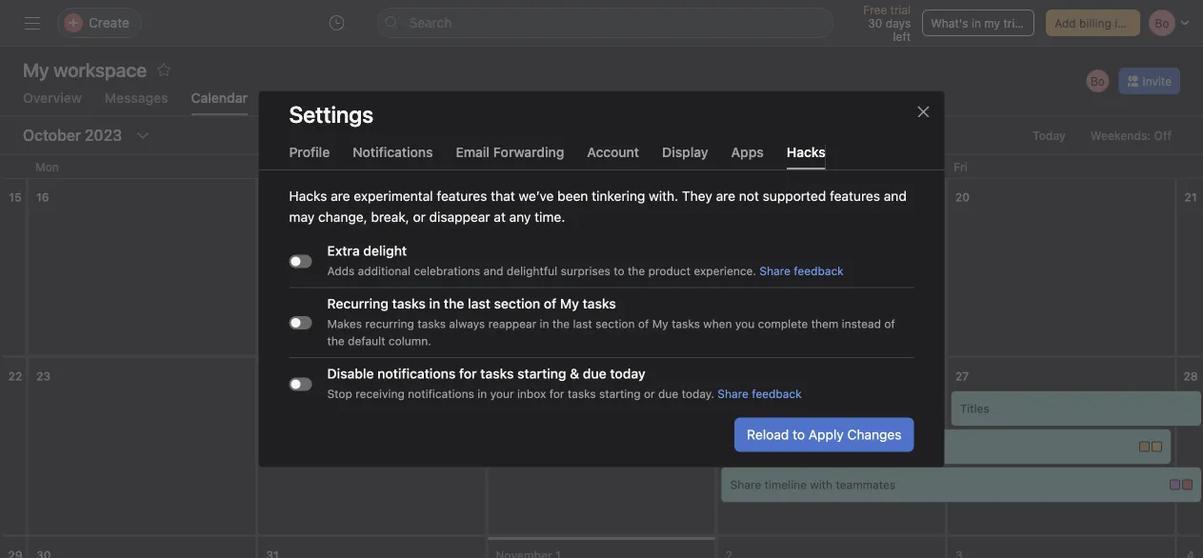 Task type: describe. For each thing, give the bounding box(es) containing it.
2 vertical spatial share
[[731, 478, 762, 492]]

apply
[[809, 427, 844, 443]]

add billing info
[[1055, 16, 1135, 30]]

complete
[[758, 317, 808, 331]]

experience.
[[694, 264, 757, 278]]

weekends: off
[[1091, 129, 1172, 142]]

billing
[[1080, 16, 1112, 30]]

in inside the disable notifications for tasks starting & due today stop receiving notifications in your inbox for tasks starting or due today. share feedback
[[478, 387, 487, 401]]

1 horizontal spatial of
[[638, 317, 649, 331]]

tasks up "column."
[[418, 317, 446, 331]]

close image
[[916, 104, 932, 120]]

off
[[1155, 129, 1172, 142]]

hacks for hacks are experimental features that we've been tinkering with. they are not supported features and may change, break, or disappear at any time.
[[289, 188, 327, 204]]

0 horizontal spatial of
[[544, 296, 557, 312]]

16
[[36, 191, 49, 204]]

0 vertical spatial my
[[560, 296, 579, 312]]

you
[[736, 317, 755, 331]]

1 vertical spatial notifications
[[408, 387, 475, 401]]

tinkering
[[592, 188, 646, 204]]

instead
[[842, 317, 882, 331]]

today.
[[682, 387, 715, 401]]

recurring
[[365, 317, 414, 331]]

display button
[[663, 144, 709, 170]]

share inside the disable notifications for tasks starting & due today stop receiving notifications in your inbox for tasks starting or due today. share feedback
[[718, 387, 749, 401]]

search
[[409, 15, 452, 31]]

teammates
[[836, 478, 896, 492]]

calendar
[[191, 90, 248, 106]]

tasks down the surprises
[[583, 296, 616, 312]]

with
[[811, 478, 833, 492]]

additional
[[358, 264, 411, 278]]

0 vertical spatial notifications
[[378, 366, 456, 382]]

what's
[[931, 16, 969, 30]]

1 horizontal spatial starting
[[600, 387, 641, 401]]

delightful
[[507, 264, 558, 278]]

28
[[1184, 370, 1199, 383]]

left
[[894, 30, 911, 43]]

switch for extra delight
[[289, 255, 312, 268]]

not
[[739, 188, 760, 204]]

disappear
[[430, 209, 490, 225]]

the right reappear
[[553, 317, 570, 331]]

2 horizontal spatial of
[[885, 317, 896, 331]]

27
[[956, 370, 970, 383]]

1 horizontal spatial last
[[573, 317, 593, 331]]

october 2023
[[23, 126, 122, 144]]

0 vertical spatial section
[[494, 296, 541, 312]]

titles
[[961, 402, 990, 416]]

change,
[[318, 209, 368, 225]]

at
[[494, 209, 506, 225]]

recurring tasks in the last section of my tasks makes recurring tasks always reappear in the last section of my tasks when you complete them instead of the default column.
[[327, 296, 896, 348]]

0 horizontal spatial last
[[468, 296, 491, 312]]

switch for recurring tasks in the last section of my tasks
[[289, 316, 312, 330]]

feedback inside the disable notifications for tasks starting & due today stop receiving notifications in your inbox for tasks starting or due today. share feedback
[[752, 387, 802, 401]]

share timeline with teammates
[[731, 478, 896, 492]]

free
[[864, 3, 888, 16]]

account
[[587, 144, 640, 160]]

the up always
[[444, 296, 465, 312]]

surprises
[[561, 264, 611, 278]]

0 vertical spatial for
[[459, 366, 477, 382]]

email forwarding button
[[456, 144, 565, 170]]

30
[[869, 16, 883, 30]]

adds
[[327, 264, 355, 278]]

20
[[956, 191, 970, 204]]

and inside extra delight adds additional celebrations and delightful surprises to the product experience. share feedback
[[484, 264, 504, 278]]

invite
[[1143, 74, 1172, 88]]

share feedback link for surprises
[[760, 264, 844, 278]]

what's in my trial?
[[931, 16, 1031, 30]]

my workspace
[[23, 58, 147, 81]]

we've
[[519, 188, 554, 204]]

messages button
[[105, 90, 168, 115]]

any
[[510, 209, 531, 225]]

default
[[348, 335, 386, 348]]

today
[[610, 366, 646, 382]]

forwarding
[[493, 144, 565, 160]]

19
[[726, 191, 739, 204]]

makes
[[327, 317, 362, 331]]

tasks up 'your'
[[481, 366, 514, 382]]

inbox
[[517, 387, 547, 401]]

notifications button
[[353, 144, 433, 170]]

1 vertical spatial section
[[596, 317, 635, 331]]

changes
[[848, 427, 902, 443]]

recurring
[[327, 296, 389, 312]]

that
[[491, 188, 515, 204]]

21
[[1185, 191, 1198, 204]]

23
[[36, 370, 51, 383]]

info
[[1115, 16, 1135, 30]]

in inside button
[[972, 16, 982, 30]]

reload to apply changes
[[747, 427, 902, 443]]

reappear
[[489, 317, 537, 331]]

switch for disable notifications for tasks starting & due today
[[289, 378, 312, 391]]

disable notifications for tasks starting & due today stop receiving notifications in your inbox for tasks starting or due today. share feedback
[[327, 366, 802, 401]]

bo
[[1091, 74, 1106, 88]]

profile button
[[289, 144, 330, 170]]

my
[[985, 16, 1001, 30]]

in right reappear
[[540, 317, 549, 331]]

25
[[496, 370, 510, 383]]

settings
[[289, 101, 374, 127]]

invite button
[[1119, 68, 1181, 94]]

receiving
[[356, 387, 405, 401]]

26
[[726, 370, 740, 383]]

timeline
[[765, 478, 807, 492]]

stop
[[327, 387, 353, 401]]

tue
[[265, 160, 285, 173]]

your
[[491, 387, 514, 401]]

brief
[[369, 402, 394, 416]]

profile
[[289, 144, 330, 160]]



Task type: vqa. For each thing, say whether or not it's contained in the screenshot.
Email Forwarding
yes



Task type: locate. For each thing, give the bounding box(es) containing it.
to
[[614, 264, 625, 278], [793, 427, 805, 443]]

0 horizontal spatial hacks
[[289, 188, 327, 204]]

trial?
[[1004, 16, 1031, 30]]

celebrations
[[414, 264, 481, 278]]

or inside hacks are experimental features that we've been tinkering with. they are not supported features and may change, break, or disappear at any time.
[[413, 209, 426, 225]]

1 vertical spatial due
[[659, 387, 679, 401]]

0 vertical spatial to
[[614, 264, 625, 278]]

0 vertical spatial and
[[884, 188, 907, 204]]

and
[[884, 188, 907, 204], [484, 264, 504, 278]]

last up always
[[468, 296, 491, 312]]

my down product
[[653, 317, 669, 331]]

starting up "inbox"
[[518, 366, 567, 382]]

features up 'disappear'
[[437, 188, 487, 204]]

or right 'break,'
[[413, 209, 426, 225]]

share feedback link
[[760, 264, 844, 278], [718, 387, 802, 401]]

product
[[649, 264, 691, 278]]

messages
[[105, 90, 168, 106]]

today button
[[1025, 122, 1075, 149]]

hacks inside hacks are experimental features that we've been tinkering with. they are not supported features and may change, break, or disappear at any time.
[[289, 188, 327, 204]]

are up the 'change,'
[[331, 188, 350, 204]]

0 horizontal spatial starting
[[518, 366, 567, 382]]

1 vertical spatial last
[[573, 317, 593, 331]]

0 horizontal spatial to
[[614, 264, 625, 278]]

of
[[544, 296, 557, 312], [638, 317, 649, 331], [885, 317, 896, 331]]

experimental
[[354, 188, 433, 204]]

0 vertical spatial switch
[[289, 255, 312, 268]]

1 horizontal spatial my
[[653, 317, 669, 331]]

for left 25
[[459, 366, 477, 382]]

been
[[558, 188, 588, 204]]

0 horizontal spatial or
[[413, 209, 426, 225]]

calendar button
[[191, 90, 248, 115]]

share down 26
[[718, 387, 749, 401]]

0 horizontal spatial for
[[459, 366, 477, 382]]

last up &
[[573, 317, 593, 331]]

1 vertical spatial starting
[[600, 387, 641, 401]]

them
[[812, 317, 839, 331]]

2 switch from the top
[[289, 316, 312, 330]]

0 vertical spatial last
[[468, 296, 491, 312]]

switch up draft
[[289, 378, 312, 391]]

starting down today
[[600, 387, 641, 401]]

1 vertical spatial share
[[718, 387, 749, 401]]

section
[[494, 296, 541, 312], [596, 317, 635, 331]]

notifications right the receiving in the bottom left of the page
[[408, 387, 475, 401]]

what's in my trial? button
[[923, 10, 1035, 36]]

the inside extra delight adds additional celebrations and delightful surprises to the product experience. share feedback
[[628, 264, 645, 278]]

extra delight adds additional celebrations and delightful surprises to the product experience. share feedback
[[327, 243, 844, 278]]

1 vertical spatial my
[[653, 317, 669, 331]]

the left product
[[628, 264, 645, 278]]

1 horizontal spatial for
[[550, 387, 565, 401]]

may
[[289, 209, 315, 225]]

notifications down "column."
[[378, 366, 456, 382]]

1 horizontal spatial section
[[596, 317, 635, 331]]

feedback up reload
[[752, 387, 802, 401]]

share feedback link down 26
[[718, 387, 802, 401]]

1 horizontal spatial or
[[644, 387, 655, 401]]

column.
[[389, 335, 432, 348]]

0 vertical spatial starting
[[518, 366, 567, 382]]

free trial 30 days left
[[864, 3, 911, 43]]

1 horizontal spatial to
[[793, 427, 805, 443]]

tasks left when
[[672, 317, 700, 331]]

draft
[[298, 402, 325, 416]]

account button
[[587, 144, 640, 170]]

hacks are experimental features that we've been tinkering with. they are not supported features and may change, break, or disappear at any time.
[[289, 188, 907, 225]]

1 switch from the top
[[289, 255, 312, 268]]

1 vertical spatial for
[[550, 387, 565, 401]]

feedback
[[794, 264, 844, 278], [752, 387, 802, 401]]

section up today
[[596, 317, 635, 331]]

section up reappear
[[494, 296, 541, 312]]

or down today
[[644, 387, 655, 401]]

2 are from the left
[[716, 188, 736, 204]]

apps
[[732, 144, 764, 160]]

reload to apply changes button
[[735, 418, 915, 452]]

to inside extra delight adds additional celebrations and delightful surprises to the product experience. share feedback
[[614, 264, 625, 278]]

0 vertical spatial due
[[583, 366, 607, 382]]

display
[[663, 144, 709, 160]]

0 vertical spatial hacks
[[787, 144, 826, 160]]

share inside extra delight adds additional celebrations and delightful surprises to the product experience. share feedback
[[760, 264, 791, 278]]

thu
[[724, 160, 746, 173]]

1 vertical spatial switch
[[289, 316, 312, 330]]

last
[[468, 296, 491, 312], [573, 317, 593, 331]]

weekends:
[[1091, 129, 1152, 142]]

switch
[[289, 255, 312, 268], [289, 316, 312, 330], [289, 378, 312, 391]]

reload
[[747, 427, 789, 443]]

time.
[[535, 209, 566, 225]]

email
[[456, 144, 490, 160]]

the down the makes
[[327, 335, 345, 348]]

1 are from the left
[[331, 188, 350, 204]]

always
[[449, 317, 485, 331]]

15
[[9, 191, 22, 204]]

due left the today.
[[659, 387, 679, 401]]

share left timeline on the right of page
[[731, 478, 762, 492]]

0 horizontal spatial section
[[494, 296, 541, 312]]

1 vertical spatial hacks
[[289, 188, 327, 204]]

2 features from the left
[[830, 188, 881, 204]]

notifications
[[353, 144, 433, 160]]

are
[[331, 188, 350, 204], [716, 188, 736, 204]]

feedback inside extra delight adds additional celebrations and delightful surprises to the product experience. share feedback
[[794, 264, 844, 278]]

1 horizontal spatial hacks
[[787, 144, 826, 160]]

0 horizontal spatial my
[[560, 296, 579, 312]]

when
[[704, 317, 732, 331]]

and inside hacks are experimental features that we've been tinkering with. they are not supported features and may change, break, or disappear at any time.
[[884, 188, 907, 204]]

18
[[496, 191, 509, 204]]

weekends: off button
[[1083, 122, 1181, 149]]

search list box
[[377, 8, 834, 38]]

0 vertical spatial or
[[413, 209, 426, 225]]

0 horizontal spatial due
[[583, 366, 607, 382]]

1 horizontal spatial features
[[830, 188, 881, 204]]

1 vertical spatial share feedback link
[[718, 387, 802, 401]]

share feedback link up complete
[[760, 264, 844, 278]]

overview
[[23, 90, 82, 106]]

switch left the makes
[[289, 316, 312, 330]]

share right experience.
[[760, 264, 791, 278]]

fri
[[954, 160, 968, 173]]

and left "20"
[[884, 188, 907, 204]]

delight
[[363, 243, 407, 259]]

are left not
[[716, 188, 736, 204]]

3 switch from the top
[[289, 378, 312, 391]]

they
[[682, 188, 713, 204]]

0 horizontal spatial features
[[437, 188, 487, 204]]

and left 'delightful'
[[484, 264, 504, 278]]

1 horizontal spatial due
[[659, 387, 679, 401]]

&
[[570, 366, 580, 382]]

in left my
[[972, 16, 982, 30]]

days
[[886, 16, 911, 30]]

1 horizontal spatial and
[[884, 188, 907, 204]]

email forwarding
[[456, 144, 565, 160]]

1 vertical spatial and
[[484, 264, 504, 278]]

of right 'instead'
[[885, 317, 896, 331]]

1 vertical spatial feedback
[[752, 387, 802, 401]]

extra
[[327, 243, 360, 259]]

due right &
[[583, 366, 607, 382]]

starting
[[518, 366, 567, 382], [600, 387, 641, 401]]

search button
[[377, 8, 834, 38]]

features right supported
[[830, 188, 881, 204]]

hacks for hacks
[[787, 144, 826, 160]]

switch left adds
[[289, 255, 312, 268]]

in
[[972, 16, 982, 30], [429, 296, 441, 312], [540, 317, 549, 331], [478, 387, 487, 401]]

add to starred image
[[156, 62, 172, 77]]

for right "inbox"
[[550, 387, 565, 401]]

0 vertical spatial share
[[760, 264, 791, 278]]

1 horizontal spatial are
[[716, 188, 736, 204]]

draft project brief
[[298, 402, 394, 416]]

hacks button
[[787, 144, 826, 170]]

add billing info button
[[1047, 10, 1141, 36]]

for
[[459, 366, 477, 382], [550, 387, 565, 401]]

hacks up may at the left
[[289, 188, 327, 204]]

to right the surprises
[[614, 264, 625, 278]]

0 vertical spatial share feedback link
[[760, 264, 844, 278]]

feedback up them
[[794, 264, 844, 278]]

or inside the disable notifications for tasks starting & due today stop receiving notifications in your inbox for tasks starting or due today. share feedback
[[644, 387, 655, 401]]

tasks down &
[[568, 387, 596, 401]]

to left apply
[[793, 427, 805, 443]]

2 vertical spatial switch
[[289, 378, 312, 391]]

my down the surprises
[[560, 296, 579, 312]]

trial
[[891, 3, 911, 16]]

1 features from the left
[[437, 188, 487, 204]]

disable
[[327, 366, 374, 382]]

supported
[[763, 188, 827, 204]]

0 vertical spatial feedback
[[794, 264, 844, 278]]

0 horizontal spatial are
[[331, 188, 350, 204]]

in down celebrations
[[429, 296, 441, 312]]

hacks up supported
[[787, 144, 826, 160]]

to inside button
[[793, 427, 805, 443]]

share feedback link for today
[[718, 387, 802, 401]]

in left 'your'
[[478, 387, 487, 401]]

1 vertical spatial or
[[644, 387, 655, 401]]

of up today
[[638, 317, 649, 331]]

tasks up recurring
[[392, 296, 426, 312]]

wed
[[495, 160, 519, 173]]

of down 'delightful'
[[544, 296, 557, 312]]

1 vertical spatial to
[[793, 427, 805, 443]]

project
[[328, 402, 366, 416]]

0 horizontal spatial and
[[484, 264, 504, 278]]

features
[[437, 188, 487, 204], [830, 188, 881, 204]]



